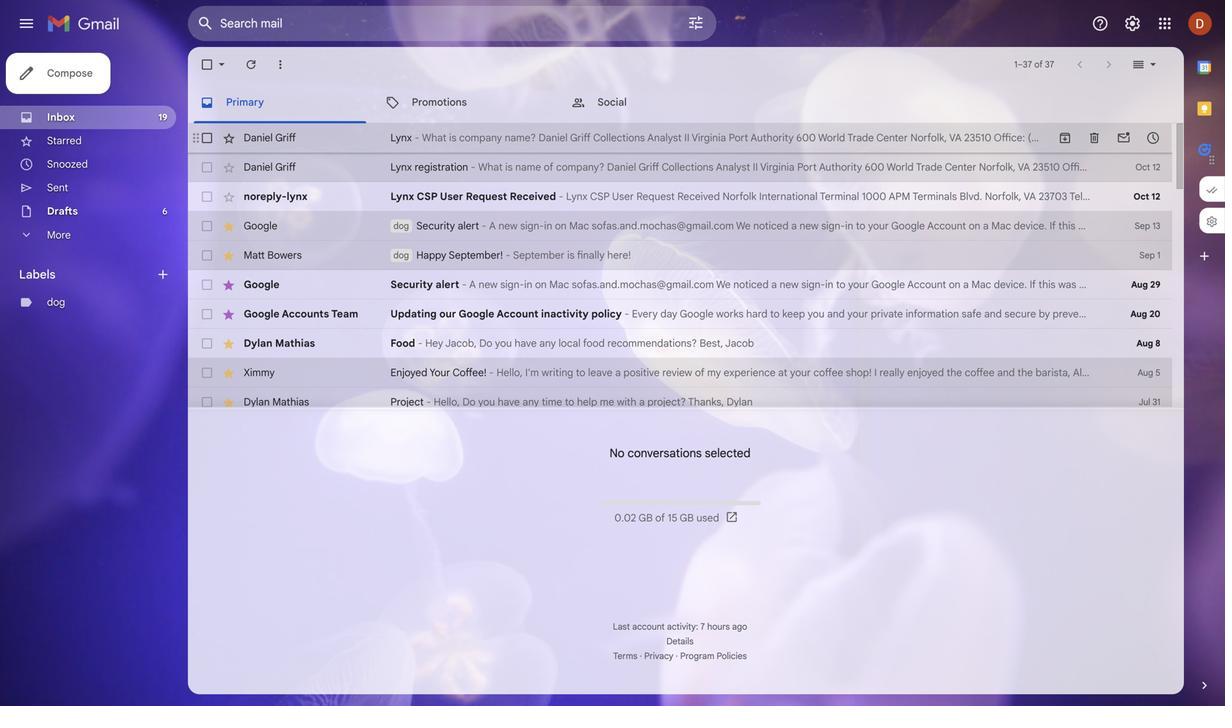 Task type: describe. For each thing, give the bounding box(es) containing it.
company?
[[556, 161, 605, 174]]

1 horizontal spatial a
[[489, 220, 496, 232]]

1 vertical spatial authority
[[820, 161, 863, 174]]

drafts link
[[47, 205, 78, 218]]

norfolk, for center
[[911, 131, 948, 144]]

daniel right name?
[[539, 131, 568, 144]]

1 horizontal spatial if
[[1050, 220, 1056, 232]]

1 vertical spatial noticed
[[734, 278, 769, 291]]

no
[[610, 446, 625, 461]]

0 vertical spatial center
[[877, 131, 908, 144]]

to right 'hard'
[[771, 308, 780, 321]]

conversations
[[628, 446, 702, 461]]

0 horizontal spatial world
[[819, 131, 846, 144]]

2 user from the left
[[612, 190, 634, 203]]

row containing google accounts team
[[188, 300, 1226, 329]]

google accounts team
[[244, 308, 359, 321]]

ago
[[733, 622, 748, 633]]

account
[[633, 622, 665, 633]]

dog for dog
[[47, 296, 65, 309]]

- right coffee!
[[489, 366, 494, 379]]

terms
[[614, 651, 638, 662]]

2 vertical spatial was
[[1104, 366, 1122, 379]]

help
[[577, 396, 598, 409]]

at
[[779, 366, 788, 379]]

registration
[[415, 161, 468, 174]]

0 vertical spatial 201-
[[1054, 131, 1075, 144]]

in up september
[[544, 220, 553, 232]]

details
[[667, 636, 694, 647]]

sep for september is finally here!
[[1140, 250, 1156, 261]]

row containing noreply-lynx
[[188, 182, 1226, 212]]

1 horizontal spatial 1
[[1158, 250, 1161, 261]]

your left private
[[848, 308, 869, 321]]

23703
[[1039, 190, 1068, 203]]

google left accounts
[[244, 308, 280, 321]]

inactivity
[[541, 308, 589, 321]]

anyth
[[1201, 278, 1226, 291]]

last account activity: 7 hours ago details terms · privacy · program policies
[[613, 622, 748, 662]]

1 horizontal spatial analyst
[[716, 161, 751, 174]]

lynx for lynx csp user request received - lynx csp user request received norfolk international terminal 1000 apm terminals blvd. norfolk, va 23703 tel:(757) 440-7160 fax:(757) 391-6
[[391, 190, 415, 203]]

no conversations selected
[[610, 446, 751, 461]]

2 vertical spatial is
[[568, 249, 575, 262]]

13
[[1153, 221, 1161, 232]]

aug for you,
[[1132, 279, 1149, 290]]

row containing ximmy
[[188, 358, 1211, 388]]

1 vertical spatial we
[[717, 278, 731, 291]]

0 horizontal spatial this
[[1039, 278, 1056, 291]]

1 vertical spatial was
[[1059, 278, 1077, 291]]

sent
[[47, 181, 68, 194]]

oct for fax:(757)
[[1134, 191, 1150, 202]]

griff down primary tab
[[275, 131, 296, 144]]

dylan down experience
[[727, 396, 753, 409]]

va for 23703
[[1024, 190, 1037, 203]]

www.portofv
[[1167, 161, 1226, 174]]

1 horizontal spatial virginia
[[761, 161, 795, 174]]

labels
[[19, 267, 56, 282]]

griff up noreply-lynx on the left
[[275, 161, 296, 174]]

lynx for lynx registration - what is name of company? daniel griff collections analyst ii virginia port authority 600 world trade center norfolk, va 23510 office: (757) 201-9214 www.portofv
[[391, 161, 412, 174]]

1 gb from the left
[[639, 512, 653, 525]]

0 horizontal spatial ii
[[685, 131, 690, 144]]

don't
[[1141, 220, 1165, 232]]

snoozed link
[[47, 158, 88, 171]]

you down coffee!
[[478, 396, 495, 409]]

details link
[[667, 636, 694, 647]]

1 horizontal spatial center
[[945, 161, 977, 174]]

starred link
[[47, 134, 82, 147]]

mathias for food - hey jacob, do you have any local food recommendations? best, jacob
[[275, 337, 315, 350]]

more button
[[0, 223, 176, 247]]

daniel right company?
[[607, 161, 637, 174]]

updating
[[391, 308, 437, 321]]

google down noreply-
[[244, 220, 278, 232]]

your
[[430, 366, 450, 379]]

1 vertical spatial account
[[908, 278, 947, 291]]

your up updating our google account inactivity policy - every day google works hard to keep you and your private information safe and secure by preventing unauthorized access to yo on the top of page
[[849, 278, 869, 291]]

0 horizontal spatial (757)
[[1028, 131, 1052, 144]]

www.portofvirginia.com
[[1099, 131, 1209, 144]]

barista,
[[1036, 366, 1071, 379]]

10 row from the top
[[188, 388, 1173, 417]]

1 horizontal spatial 201-
[[1123, 161, 1144, 174]]

- down 'company' in the top of the page
[[471, 161, 476, 174]]

- down company?
[[559, 190, 564, 203]]

inbox
[[47, 111, 75, 124]]

1 · from the left
[[640, 651, 642, 662]]

sign- down dog happy september! - september is finally here!
[[501, 278, 525, 291]]

2 csp from the left
[[590, 190, 610, 203]]

20
[[1150, 309, 1161, 320]]

1 vertical spatial need
[[1148, 278, 1172, 291]]

on up information
[[949, 278, 961, 291]]

food - hey jacob, do you have any local food recommendations? best, jacob
[[391, 337, 755, 350]]

1 horizontal spatial 23510
[[1033, 161, 1061, 174]]

your down 1000
[[869, 220, 889, 232]]

company
[[459, 131, 502, 144]]

0 vertical spatial noticed
[[754, 220, 789, 232]]

labels navigation
[[0, 47, 188, 707]]

sign- down 'terminal'
[[822, 220, 846, 232]]

12 for fax:(757)
[[1152, 191, 1161, 202]]

0 vertical spatial authority
[[751, 131, 794, 144]]

fax:(757)
[[1160, 190, 1202, 203]]

griff up company?
[[570, 131, 591, 144]]

google right our
[[459, 308, 495, 321]]

in up updating our google account inactivity policy - every day google works hard to keep you and your private information safe and secure by preventing unauthorized access to yo on the top of page
[[826, 278, 834, 291]]

preventing
[[1053, 308, 1103, 321]]

- down september!
[[462, 278, 467, 291]]

helpful
[[1153, 366, 1185, 379]]

1 37 of 37
[[1015, 59, 1055, 70]]

0 vertical spatial this
[[1059, 220, 1076, 232]]

to left help
[[565, 396, 575, 409]]

blvd.
[[960, 190, 983, 203]]

policy
[[592, 308, 622, 321]]

31
[[1153, 397, 1161, 408]]

happy
[[417, 249, 447, 262]]

1 vertical spatial office:
[[1063, 161, 1094, 174]]

norfolk
[[723, 190, 757, 203]]

works
[[717, 308, 744, 321]]

2 the from the left
[[1018, 366, 1034, 379]]

1 received from the left
[[510, 190, 556, 203]]

project
[[391, 396, 424, 409]]

2 · from the left
[[676, 651, 678, 662]]

0 vertical spatial was
[[1079, 220, 1097, 232]]

to down 1000
[[856, 220, 866, 232]]

2 request from the left
[[637, 190, 675, 203]]

2 row from the top
[[188, 153, 1226, 182]]

jacob,
[[446, 337, 477, 350]]

0 vertical spatial have
[[515, 337, 537, 350]]

row containing matt bowers
[[188, 241, 1173, 270]]

1 vertical spatial is
[[506, 161, 513, 174]]

don't
[[1121, 278, 1146, 291]]

dog security alert - a new sign-in on mac sofas.and.mochas@gmail.com we noticed a new sign-in to your google account on a mac device. if this was you, you don't need to do a
[[394, 220, 1226, 232]]

0 vertical spatial sofas.and.mochas@gmail.com
[[592, 220, 734, 232]]

to down fax:(757)
[[1194, 220, 1204, 232]]

to up updating our google account inactivity policy - every day google works hard to keep you and your private information safe and secure by preventing unauthorized access to yo on the top of page
[[837, 278, 846, 291]]

toggle split pane mode image
[[1132, 57, 1147, 72]]

inbox link
[[47, 111, 75, 124]]

dylan mathias for food - hey jacob, do you have any local food recommendations? best, jacob
[[244, 337, 315, 350]]

security alert - a new sign-in on mac sofas.and.mochas@gmail.com we noticed a new sign-in to your google account on a mac device. if this was you, you don't need to do anyth
[[391, 278, 1226, 291]]

aug for alexa,
[[1138, 368, 1154, 379]]

google up private
[[872, 278, 906, 291]]

hey
[[425, 337, 443, 350]]

lynx - what is company name? daniel griff collections analyst ii virginia port authority 600 world trade center norfolk, va 23510 office: (757) 201-9214 www.portofvirginia.com the
[[391, 131, 1226, 144]]

terms link
[[614, 651, 638, 662]]

and left t
[[1187, 366, 1205, 379]]

ximmy
[[244, 366, 275, 379]]

and down "security alert - a new sign-in on mac sofas.and.mochas@gmail.com we noticed a new sign-in to your google account on a mac device. if this was you, you don't need to do anyth"
[[828, 308, 845, 321]]

new down lynx csp user request received - lynx csp user request received norfolk international terminal 1000 apm terminals blvd. norfolk, va 23703 tel:(757) 440-7160 fax:(757) 391-6
[[800, 220, 819, 232]]

1 vertical spatial have
[[498, 396, 520, 409]]

0 horizontal spatial virginia
[[692, 131, 727, 144]]

google right day
[[680, 308, 714, 321]]

1 horizontal spatial collections
[[662, 161, 714, 174]]

day
[[661, 308, 678, 321]]

positive
[[624, 366, 660, 379]]

- left hey
[[418, 337, 423, 350]]

jul 31
[[1139, 397, 1161, 408]]

1 csp from the left
[[417, 190, 438, 203]]

to left leave
[[576, 366, 586, 379]]

gmail image
[[47, 9, 127, 38]]

391-
[[1205, 190, 1225, 203]]

1 vertical spatial norfolk,
[[980, 161, 1016, 174]]

1 vertical spatial any
[[523, 396, 539, 409]]

aug for yo
[[1131, 309, 1148, 320]]

you left 'don't'
[[1122, 220, 1139, 232]]

1 vertical spatial device.
[[994, 278, 1028, 291]]

0 vertical spatial device.
[[1014, 220, 1048, 232]]

matt bowers
[[244, 249, 302, 262]]

in down 'terminal'
[[846, 220, 854, 232]]

by
[[1039, 308, 1051, 321]]

t
[[1208, 366, 1211, 379]]

2 vertical spatial account
[[497, 308, 539, 321]]

new up keep
[[780, 278, 799, 291]]

recommendations?
[[608, 337, 697, 350]]

sign- up september
[[521, 220, 544, 232]]

1 horizontal spatial port
[[798, 161, 817, 174]]

promotions
[[412, 96, 467, 109]]

0 horizontal spatial you,
[[1080, 278, 1099, 291]]

compose
[[47, 67, 93, 80]]

0 vertical spatial you,
[[1100, 220, 1119, 232]]

dylan for project
[[244, 396, 270, 409]]

name
[[516, 161, 541, 174]]

1 vertical spatial sofas.and.mochas@gmail.com
[[572, 278, 714, 291]]

0 horizontal spatial if
[[1030, 278, 1037, 291]]

lynx registration - what is name of company? daniel griff collections analyst ii virginia port authority 600 world trade center norfolk, va 23510 office: (757) 201-9214 www.portofv
[[391, 161, 1226, 174]]

0 vertical spatial what
[[422, 131, 447, 144]]

matt
[[244, 249, 265, 262]]

0 vertical spatial security
[[417, 220, 455, 232]]

our
[[440, 308, 456, 321]]

to left yo
[[1206, 308, 1215, 321]]

0 horizontal spatial 1
[[1015, 59, 1018, 70]]

to right 29
[[1174, 278, 1184, 291]]

i
[[875, 366, 877, 379]]

0 vertical spatial do
[[1206, 220, 1218, 232]]

0 vertical spatial is
[[449, 131, 457, 144]]

2 received from the left
[[678, 190, 720, 203]]

0 vertical spatial we
[[737, 220, 751, 232]]

daniel griff for lynx registration - what is name of company? daniel griff collections analyst ii virginia port authority 600 world trade center norfolk, va 23510 office: (757) 201-9214 www.portofv
[[244, 161, 296, 174]]

used
[[697, 512, 720, 525]]

dog happy september! - september is finally here!
[[394, 249, 631, 262]]

0 horizontal spatial port
[[729, 131, 749, 144]]

international
[[760, 190, 818, 203]]

thanks,
[[689, 396, 725, 409]]

oct 12 for (757)
[[1136, 162, 1161, 173]]

daniel up noreply-
[[244, 161, 273, 174]]

- left every at the top right of page
[[625, 308, 630, 321]]

promotions tab
[[374, 82, 559, 123]]

0.02
[[615, 512, 637, 525]]

1 vertical spatial 600
[[865, 161, 885, 174]]

5
[[1156, 368, 1161, 379]]

dylan mathias for project - hello, do you have any time to help me with a project? thanks, dylan
[[244, 396, 309, 409]]

1 37 from the left
[[1023, 59, 1033, 70]]

1 request from the left
[[466, 190, 507, 203]]

0 vertical spatial 9214
[[1075, 131, 1096, 144]]

1 vertical spatial (757)
[[1097, 161, 1120, 174]]

2 coffee from the left
[[965, 366, 995, 379]]

lynx for lynx - what is company name? daniel griff collections analyst ii virginia port authority 600 world trade center norfolk, va 23510 office: (757) 201-9214 www.portofvirginia.com the
[[391, 131, 412, 144]]

1 vertical spatial do
[[463, 396, 476, 409]]

sep for a new sign-in on mac sofas.and.mochas@gmail.com we noticed a new sign-in to your google account on a mac device. if this was you, you don't need to do a
[[1135, 221, 1151, 232]]

safe
[[962, 308, 982, 321]]

0 vertical spatial 600
[[797, 131, 816, 144]]

0 vertical spatial alert
[[458, 220, 479, 232]]

on down "blvd."
[[969, 220, 981, 232]]



Task type: locate. For each thing, give the bounding box(es) containing it.
1 vertical spatial dylan mathias
[[244, 396, 309, 409]]

account
[[928, 220, 967, 232], [908, 278, 947, 291], [497, 308, 539, 321]]

0 vertical spatial account
[[928, 220, 967, 232]]

we
[[737, 220, 751, 232], [717, 278, 731, 291]]

trade up 1000
[[848, 131, 874, 144]]

toolbar inside no conversations selected main content
[[1051, 131, 1169, 145]]

noreply-
[[244, 190, 287, 203]]

0 vertical spatial collections
[[594, 131, 645, 144]]

7 row from the top
[[188, 300, 1226, 329]]

0 horizontal spatial 6
[[162, 206, 167, 217]]

sep
[[1135, 221, 1151, 232], [1140, 250, 1156, 261]]

primary tab
[[188, 82, 372, 123]]

do right jacob, on the left top of the page
[[480, 337, 493, 350]]

0 vertical spatial 6
[[1225, 190, 1226, 203]]

aug 29
[[1132, 279, 1161, 290]]

1 vertical spatial daniel griff
[[244, 161, 296, 174]]

1 dylan mathias from the top
[[244, 337, 315, 350]]

0 horizontal spatial gb
[[639, 512, 653, 525]]

advanced search options image
[[682, 8, 711, 37]]

jacob
[[726, 337, 755, 350]]

norfolk, for blvd.
[[986, 190, 1022, 203]]

sep left "13"
[[1135, 221, 1151, 232]]

user up "here!"
[[612, 190, 634, 203]]

1 horizontal spatial trade
[[916, 161, 943, 174]]

1 vertical spatial world
[[887, 161, 914, 174]]

1 vertical spatial mathias
[[273, 396, 309, 409]]

hello,
[[497, 366, 523, 379], [434, 396, 460, 409]]

600
[[797, 131, 816, 144], [865, 161, 885, 174]]

more image
[[273, 57, 288, 72]]

0 horizontal spatial office:
[[994, 131, 1026, 144]]

time
[[542, 396, 563, 409]]

0 horizontal spatial ·
[[640, 651, 642, 662]]

3 row from the top
[[188, 182, 1226, 212]]

virginia
[[692, 131, 727, 144], [761, 161, 795, 174]]

· down details link
[[676, 651, 678, 662]]

0 horizontal spatial collections
[[594, 131, 645, 144]]

1 horizontal spatial this
[[1059, 220, 1076, 232]]

on
[[555, 220, 567, 232], [969, 220, 981, 232], [535, 278, 547, 291], [949, 278, 961, 291]]

need right don't
[[1148, 278, 1172, 291]]

1 vertical spatial do
[[1187, 278, 1199, 291]]

oct for (757)
[[1136, 162, 1151, 173]]

you left don't
[[1102, 278, 1119, 291]]

tab list containing primary
[[188, 82, 1185, 123]]

va for 23510
[[950, 131, 962, 144]]

enjoyed
[[908, 366, 945, 379]]

september
[[513, 249, 565, 262]]

labels heading
[[19, 267, 156, 282]]

google
[[244, 220, 278, 232], [892, 220, 926, 232], [244, 278, 280, 291], [872, 278, 906, 291], [244, 308, 280, 321], [459, 308, 495, 321], [680, 308, 714, 321]]

secure
[[1005, 308, 1037, 321]]

hello, down your
[[434, 396, 460, 409]]

2 vertical spatial dog
[[47, 296, 65, 309]]

selected
[[705, 446, 751, 461]]

None checkbox
[[200, 57, 214, 72], [200, 131, 214, 145], [200, 160, 214, 175], [200, 189, 214, 204], [200, 336, 214, 351], [200, 366, 214, 380], [200, 395, 214, 410], [200, 57, 214, 72], [200, 131, 214, 145], [200, 160, 214, 175], [200, 189, 214, 204], [200, 336, 214, 351], [200, 366, 214, 380], [200, 395, 214, 410]]

0 vertical spatial do
[[480, 337, 493, 350]]

tel:(757)
[[1070, 190, 1109, 203]]

0 vertical spatial daniel griff
[[244, 131, 296, 144]]

coffee!
[[453, 366, 487, 379]]

1 vertical spatial 9214
[[1144, 161, 1165, 174]]

tab list inside no conversations selected main content
[[188, 82, 1185, 123]]

dog for dog happy september! - september is finally here!
[[394, 250, 409, 261]]

0 horizontal spatial what
[[422, 131, 447, 144]]

1 vertical spatial dog
[[394, 250, 409, 261]]

do down coffee!
[[463, 396, 476, 409]]

oct 12 for fax:(757)
[[1134, 191, 1161, 202]]

received down name
[[510, 190, 556, 203]]

1 horizontal spatial do
[[1206, 220, 1218, 232]]

1 vertical spatial analyst
[[716, 161, 751, 174]]

0 vertical spatial ii
[[685, 131, 690, 144]]

1 horizontal spatial authority
[[820, 161, 863, 174]]

this
[[1059, 220, 1076, 232], [1039, 278, 1056, 291]]

23510
[[965, 131, 992, 144], [1033, 161, 1061, 174]]

0 horizontal spatial a
[[470, 278, 476, 291]]

on up september
[[555, 220, 567, 232]]

1 vertical spatial this
[[1039, 278, 1056, 291]]

refresh image
[[244, 57, 259, 72]]

search mail image
[[192, 10, 219, 37]]

- up september!
[[482, 220, 487, 232]]

coffee right enjoyed
[[965, 366, 995, 379]]

virginia up norfolk
[[692, 131, 727, 144]]

lynx
[[391, 131, 412, 144], [391, 161, 412, 174], [391, 190, 415, 203], [566, 190, 588, 203]]

sign- up updating our google account inactivity policy - every day google works hard to keep you and your private information safe and secure by preventing unauthorized access to yo on the top of page
[[802, 278, 826, 291]]

oct 12 up 7160
[[1136, 162, 1161, 173]]

any left time
[[523, 396, 539, 409]]

and right safe
[[985, 308, 1002, 321]]

Search mail text field
[[220, 16, 646, 31]]

team
[[331, 308, 359, 321]]

15
[[668, 512, 678, 525]]

gb right 15
[[680, 512, 694, 525]]

5 row from the top
[[188, 241, 1173, 270]]

on down september
[[535, 278, 547, 291]]

1 vertical spatial alert
[[436, 278, 460, 291]]

name?
[[505, 131, 536, 144]]

0 horizontal spatial authority
[[751, 131, 794, 144]]

september!
[[449, 249, 503, 262]]

norfolk, up the terminals
[[911, 131, 948, 144]]

dylan for food
[[244, 337, 273, 350]]

- right 'project' at the left bottom of the page
[[427, 396, 431, 409]]

activity:
[[667, 622, 699, 633]]

0 horizontal spatial do
[[1187, 278, 1199, 291]]

2 dylan mathias from the top
[[244, 396, 309, 409]]

what up registration
[[422, 131, 447, 144]]

sofas.and.mochas@gmail.com up "here!"
[[592, 220, 734, 232]]

access
[[1170, 308, 1203, 321]]

google down matt
[[244, 278, 280, 291]]

0 horizontal spatial analyst
[[648, 131, 682, 144]]

aug left 5
[[1138, 368, 1154, 379]]

2 gb from the left
[[680, 512, 694, 525]]

1 coffee from the left
[[814, 366, 844, 379]]

world
[[819, 131, 846, 144], [887, 161, 914, 174]]

0 vertical spatial 12
[[1153, 162, 1161, 173]]

1 horizontal spatial world
[[887, 161, 914, 174]]

None search field
[[188, 6, 717, 41]]

0 vertical spatial port
[[729, 131, 749, 144]]

a
[[792, 220, 797, 232], [984, 220, 989, 232], [1221, 220, 1226, 232], [772, 278, 777, 291], [964, 278, 969, 291], [616, 366, 621, 379], [640, 396, 645, 409]]

1 vertical spatial 201-
[[1123, 161, 1144, 174]]

user
[[440, 190, 464, 203], [612, 190, 634, 203]]

updating our google account inactivity policy - every day google works hard to keep you and your private information safe and secure by preventing unauthorized access to yo
[[391, 308, 1226, 321]]

authority
[[751, 131, 794, 144], [820, 161, 863, 174]]

0 vertical spatial virginia
[[692, 131, 727, 144]]

alert up our
[[436, 278, 460, 291]]

1 the from the left
[[947, 366, 963, 379]]

0 horizontal spatial we
[[717, 278, 731, 291]]

37
[[1023, 59, 1033, 70], [1046, 59, 1055, 70]]

aug 8
[[1137, 338, 1161, 349]]

account down the terminals
[[928, 220, 967, 232]]

terminal
[[820, 190, 860, 203]]

the right enjoyed
[[947, 366, 963, 379]]

dog
[[394, 221, 409, 232], [394, 250, 409, 261], [47, 296, 65, 309]]

0 vertical spatial 1
[[1015, 59, 1018, 70]]

dog inside dog happy september! - september is finally here!
[[394, 250, 409, 261]]

authority up 'terminal'
[[820, 161, 863, 174]]

analyst
[[648, 131, 682, 144], [716, 161, 751, 174]]

ii
[[685, 131, 690, 144], [753, 161, 758, 174]]

and left barista,
[[998, 366, 1016, 379]]

policies
[[717, 651, 747, 662]]

noreply-lynx
[[244, 190, 308, 203]]

authority up lynx registration - what is name of company? daniel griff collections analyst ii virginia port authority 600 world trade center norfolk, va 23510 office: (757) 201-9214 www.portofv
[[751, 131, 794, 144]]

0 vertical spatial dylan mathias
[[244, 337, 315, 350]]

google down apm
[[892, 220, 926, 232]]

1 vertical spatial security
[[391, 278, 433, 291]]

ii up norfolk
[[753, 161, 758, 174]]

mac
[[570, 220, 589, 232], [992, 220, 1012, 232], [550, 278, 569, 291], [972, 278, 992, 291]]

201-
[[1054, 131, 1075, 144], [1123, 161, 1144, 174]]

0 vertical spatial any
[[540, 337, 556, 350]]

alert
[[458, 220, 479, 232], [436, 278, 460, 291]]

1 vertical spatial center
[[945, 161, 977, 174]]

accounts
[[282, 308, 329, 321]]

1 vertical spatial what
[[478, 161, 503, 174]]

shop!
[[846, 366, 872, 379]]

1 horizontal spatial 6
[[1225, 190, 1226, 203]]

row
[[188, 123, 1226, 153], [188, 153, 1226, 182], [188, 182, 1226, 212], [188, 212, 1226, 241], [188, 241, 1173, 270], [188, 270, 1226, 300], [188, 300, 1226, 329], [188, 329, 1173, 358], [188, 358, 1211, 388], [188, 388, 1173, 417]]

1 horizontal spatial user
[[612, 190, 634, 203]]

analyst up norfolk
[[716, 161, 751, 174]]

private
[[871, 308, 904, 321]]

review
[[663, 366, 693, 379]]

0 vertical spatial trade
[[848, 131, 874, 144]]

sent link
[[47, 181, 68, 194]]

analyst down social tab at the top of page
[[648, 131, 682, 144]]

1 horizontal spatial ·
[[676, 651, 678, 662]]

0 vertical spatial hello,
[[497, 366, 523, 379]]

compose button
[[6, 53, 111, 94]]

aug left the 8
[[1137, 338, 1154, 349]]

1 vertical spatial hello,
[[434, 396, 460, 409]]

2 daniel griff from the top
[[244, 161, 296, 174]]

the
[[1212, 131, 1226, 144]]

what
[[422, 131, 447, 144], [478, 161, 503, 174]]

information
[[906, 308, 960, 321]]

security up happy
[[417, 220, 455, 232]]

1 really from the left
[[880, 366, 905, 379]]

we up works
[[717, 278, 731, 291]]

9 row from the top
[[188, 358, 1211, 388]]

sep 13
[[1135, 221, 1161, 232]]

request
[[466, 190, 507, 203], [637, 190, 675, 203]]

new down september!
[[479, 278, 498, 291]]

1 vertical spatial trade
[[916, 161, 943, 174]]

2 vertical spatial va
[[1024, 190, 1037, 203]]

dog for dog security alert - a new sign-in on mac sofas.and.mochas@gmail.com we noticed a new sign-in to your google account on a mac device. if this was you, you don't need to do a
[[394, 221, 409, 232]]

csp down company?
[[590, 190, 610, 203]]

1 daniel griff from the top
[[244, 131, 296, 144]]

6
[[1225, 190, 1226, 203], [162, 206, 167, 217]]

new
[[499, 220, 518, 232], [800, 220, 819, 232], [479, 278, 498, 291], [780, 278, 799, 291]]

oct up 7160
[[1136, 162, 1151, 173]]

29
[[1151, 279, 1161, 290]]

food
[[391, 337, 415, 350]]

this up the by on the top right of page
[[1039, 278, 1056, 291]]

experience
[[724, 366, 776, 379]]

0 vertical spatial analyst
[[648, 131, 682, 144]]

daniel griff for lynx - what is company name? daniel griff collections analyst ii virginia port authority 600 world trade center norfolk, va 23510 office: (757) 201-9214 www.portofvirginia.com the
[[244, 131, 296, 144]]

dog inside dog security alert - a new sign-in on mac sofas.and.mochas@gmail.com we noticed a new sign-in to your google account on a mac device. if this was you, you don't need to do a
[[394, 221, 409, 232]]

security
[[417, 220, 455, 232], [391, 278, 433, 291]]

follow link to manage storage image
[[726, 511, 740, 526]]

dylan
[[244, 337, 273, 350], [244, 396, 270, 409], [727, 396, 753, 409]]

1 horizontal spatial office:
[[1063, 161, 1094, 174]]

have up i'm
[[515, 337, 537, 350]]

support image
[[1092, 15, 1110, 32]]

mathias down 'ximmy'
[[273, 396, 309, 409]]

1 row from the top
[[188, 123, 1226, 153]]

if down 23703
[[1050, 220, 1056, 232]]

you, down 440-
[[1100, 220, 1119, 232]]

1 vertical spatial oct 12
[[1134, 191, 1161, 202]]

6 inside no conversations selected main content
[[1225, 190, 1226, 203]]

we down norfolk
[[737, 220, 751, 232]]

dog link
[[47, 296, 65, 309]]

1 horizontal spatial request
[[637, 190, 675, 203]]

8 row from the top
[[188, 329, 1173, 358]]

23510 up 23703
[[1033, 161, 1061, 174]]

you right jacob, on the left top of the page
[[495, 337, 512, 350]]

(757) up 440-
[[1097, 161, 1120, 174]]

main menu image
[[18, 15, 35, 32]]

griff down social tab at the top of page
[[639, 161, 660, 174]]

do left anyth
[[1187, 278, 1199, 291]]

with
[[617, 396, 637, 409]]

0 horizontal spatial 37
[[1023, 59, 1033, 70]]

sep 1
[[1140, 250, 1161, 261]]

1 horizontal spatial we
[[737, 220, 751, 232]]

1 horizontal spatial you,
[[1100, 220, 1119, 232]]

dog inside the labels 'navigation'
[[47, 296, 65, 309]]

daniel griff down primary tab
[[244, 131, 296, 144]]

1 horizontal spatial 9214
[[1144, 161, 1165, 174]]

writing
[[542, 366, 574, 379]]

1 vertical spatial sep
[[1140, 250, 1156, 261]]

mathias for project - hello, do you have any time to help me with a project? thanks, dylan
[[273, 396, 309, 409]]

security up updating
[[391, 278, 433, 291]]

1 horizontal spatial ii
[[753, 161, 758, 174]]

sofas.and.mochas@gmail.com
[[592, 220, 734, 232], [572, 278, 714, 291]]

port
[[729, 131, 749, 144], [798, 161, 817, 174]]

your right at
[[791, 366, 811, 379]]

daniel griff up noreply-
[[244, 161, 296, 174]]

in down september
[[525, 278, 533, 291]]

my
[[708, 366, 721, 379]]

sep down the sep 13
[[1140, 250, 1156, 261]]

6 row from the top
[[188, 270, 1226, 300]]

bowers
[[268, 249, 302, 262]]

world up apm
[[887, 161, 914, 174]]

account up information
[[908, 278, 947, 291]]

program policies link
[[681, 651, 747, 662]]

user down registration
[[440, 190, 464, 203]]

no conversations selected main content
[[188, 47, 1226, 707]]

1 horizontal spatial hello,
[[497, 366, 523, 379]]

noticed down international
[[754, 220, 789, 232]]

account left inactivity
[[497, 308, 539, 321]]

was down the tel:(757)
[[1079, 220, 1097, 232]]

0 horizontal spatial request
[[466, 190, 507, 203]]

social
[[598, 96, 627, 109]]

0 vertical spatial a
[[489, 220, 496, 232]]

6 inside the labels 'navigation'
[[162, 206, 167, 217]]

1 horizontal spatial the
[[1018, 366, 1034, 379]]

2 really from the left
[[1125, 366, 1150, 379]]

daniel down primary
[[244, 131, 273, 144]]

port up norfolk
[[729, 131, 749, 144]]

received left norfolk
[[678, 190, 720, 203]]

your
[[869, 220, 889, 232], [849, 278, 869, 291], [848, 308, 869, 321], [791, 366, 811, 379]]

and
[[828, 308, 845, 321], [985, 308, 1002, 321], [998, 366, 1016, 379], [1187, 366, 1205, 379]]

2 37 from the left
[[1046, 59, 1055, 70]]

0 horizontal spatial 600
[[797, 131, 816, 144]]

settings image
[[1124, 15, 1142, 32]]

device. up secure
[[994, 278, 1028, 291]]

None checkbox
[[200, 219, 214, 234], [200, 248, 214, 263], [200, 278, 214, 292], [200, 307, 214, 322], [200, 219, 214, 234], [200, 248, 214, 263], [200, 278, 214, 292], [200, 307, 214, 322]]

social tab
[[560, 82, 745, 123]]

12 for (757)
[[1153, 162, 1161, 173]]

toolbar
[[1051, 131, 1169, 145]]

600 up 1000
[[865, 161, 885, 174]]

port down lynx - what is company name? daniel griff collections analyst ii virginia port authority 600 world trade center norfolk, va 23510 office: (757) 201-9214 www.portofvirginia.com the
[[798, 161, 817, 174]]

really left 5
[[1125, 366, 1150, 379]]

9214 down www.portofvirginia.com at the right top
[[1144, 161, 1165, 174]]

1000
[[862, 190, 887, 203]]

1 vertical spatial 1
[[1158, 250, 1161, 261]]

2 horizontal spatial was
[[1104, 366, 1122, 379]]

you right keep
[[808, 308, 825, 321]]

tab list
[[1185, 47, 1226, 654], [188, 82, 1185, 123]]

- left september
[[506, 249, 511, 262]]

the left barista,
[[1018, 366, 1034, 379]]

really right "i"
[[880, 366, 905, 379]]

1 vertical spatial ii
[[753, 161, 758, 174]]

drafts
[[47, 205, 78, 218]]

1 vertical spatial va
[[1018, 161, 1031, 174]]

8
[[1156, 338, 1161, 349]]

is left name
[[506, 161, 513, 174]]

1 user from the left
[[440, 190, 464, 203]]

- up registration
[[415, 131, 420, 144]]

1 horizontal spatial gb
[[680, 512, 694, 525]]

enjoyed your coffee! - hello, i'm writing to leave a positive review of my experience at your coffee shop! i really enjoyed the coffee and the barista, alexa, was really helpful and t
[[391, 366, 1211, 379]]

0 vertical spatial office:
[[994, 131, 1026, 144]]

1 horizontal spatial really
[[1125, 366, 1150, 379]]

4 row from the top
[[188, 212, 1226, 241]]

have left time
[[498, 396, 520, 409]]

1 vertical spatial a
[[470, 278, 476, 291]]

new up dog happy september! - september is finally here!
[[499, 220, 518, 232]]

sign-
[[521, 220, 544, 232], [822, 220, 846, 232], [501, 278, 525, 291], [802, 278, 826, 291]]

project?
[[648, 396, 686, 409]]

0 vertical spatial need
[[1168, 220, 1192, 232]]

program
[[681, 651, 715, 662]]

0 horizontal spatial trade
[[848, 131, 874, 144]]

600 up lynx registration - what is name of company? daniel griff collections analyst ii virginia port authority 600 world trade center norfolk, va 23510 office: (757) 201-9214 www.portofv
[[797, 131, 816, 144]]

0 horizontal spatial really
[[880, 366, 905, 379]]

0 horizontal spatial 23510
[[965, 131, 992, 144]]

the
[[947, 366, 963, 379], [1018, 366, 1034, 379]]

0 vertical spatial (757)
[[1028, 131, 1052, 144]]

apm
[[889, 190, 911, 203]]

dylan up 'ximmy'
[[244, 337, 273, 350]]

alert up september!
[[458, 220, 479, 232]]

yo
[[1218, 308, 1226, 321]]



Task type: vqa. For each thing, say whether or not it's contained in the screenshot.
"Enigma" link
no



